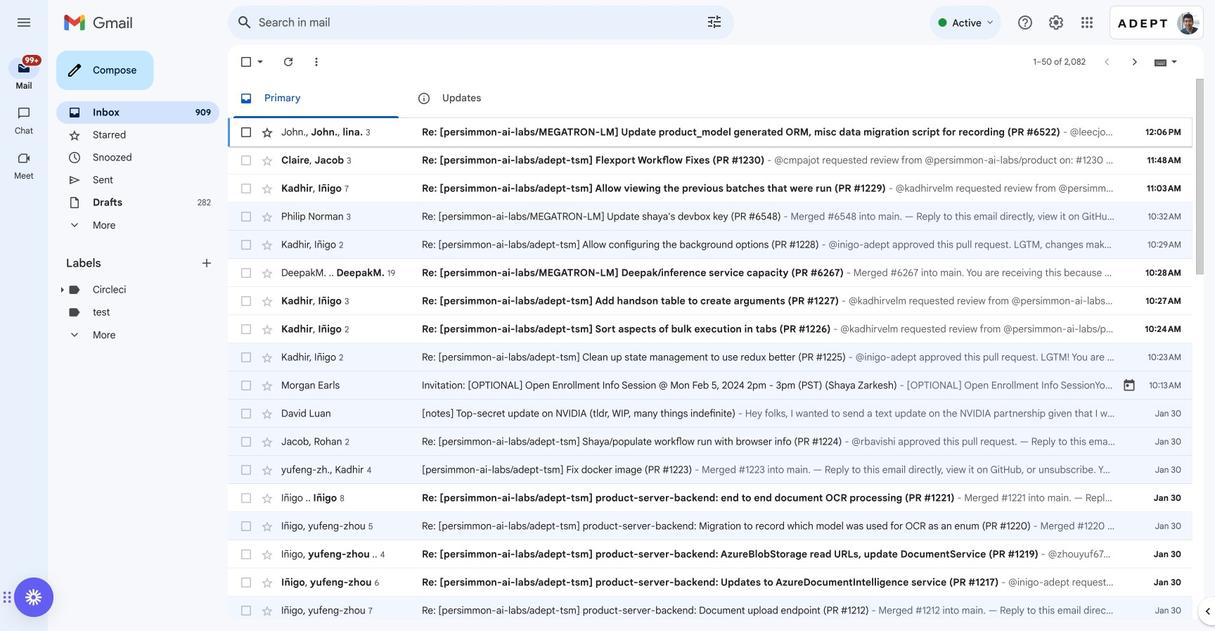 Task type: describe. For each thing, give the bounding box(es) containing it.
10 row from the top
[[228, 371, 1193, 400]]

9 row from the top
[[228, 343, 1193, 371]]

select input tool image
[[1171, 56, 1179, 67]]

12 row from the top
[[228, 428, 1193, 456]]

refresh image
[[281, 55, 295, 69]]

updates tab
[[406, 79, 583, 118]]

5 row from the top
[[228, 231, 1193, 259]]

2 row from the top
[[228, 146, 1193, 174]]

settings image
[[1048, 14, 1065, 31]]

record a loom image
[[25, 589, 42, 606]]

Search in mail text field
[[259, 15, 667, 30]]

16 row from the top
[[228, 540, 1193, 568]]

more email options image
[[310, 55, 324, 69]]

13 row from the top
[[228, 456, 1193, 484]]

1 move image from the left
[[2, 589, 7, 606]]

6 row from the top
[[228, 259, 1193, 287]]

search in mail image
[[232, 10, 257, 35]]

primary tab
[[228, 79, 404, 118]]



Task type: vqa. For each thing, say whether or not it's contained in the screenshot.
Really
no



Task type: locate. For each thing, give the bounding box(es) containing it.
None checkbox
[[239, 55, 253, 69], [239, 181, 253, 196], [239, 210, 253, 224], [239, 238, 253, 252], [239, 266, 253, 280], [239, 294, 253, 308], [239, 350, 253, 364], [239, 407, 253, 421], [239, 435, 253, 449], [239, 463, 253, 477], [239, 491, 253, 505], [239, 519, 253, 533], [239, 547, 253, 561], [239, 575, 253, 590], [239, 604, 253, 618], [239, 55, 253, 69], [239, 181, 253, 196], [239, 210, 253, 224], [239, 238, 253, 252], [239, 266, 253, 280], [239, 294, 253, 308], [239, 350, 253, 364], [239, 407, 253, 421], [239, 435, 253, 449], [239, 463, 253, 477], [239, 491, 253, 505], [239, 519, 253, 533], [239, 547, 253, 561], [239, 575, 253, 590], [239, 604, 253, 618]]

None checkbox
[[239, 125, 253, 139], [239, 153, 253, 167], [239, 322, 253, 336], [239, 378, 253, 393], [239, 125, 253, 139], [239, 153, 253, 167], [239, 322, 253, 336], [239, 378, 253, 393]]

18 row from the top
[[228, 597, 1193, 625]]

11 row from the top
[[228, 400, 1193, 428]]

row
[[228, 118, 1193, 146], [228, 146, 1193, 174], [228, 174, 1193, 203], [228, 203, 1193, 231], [228, 231, 1193, 259], [228, 259, 1193, 287], [228, 287, 1193, 315], [228, 315, 1193, 343], [228, 343, 1193, 371], [228, 371, 1193, 400], [228, 400, 1193, 428], [228, 428, 1193, 456], [228, 456, 1193, 484], [228, 484, 1193, 512], [228, 512, 1193, 540], [228, 540, 1193, 568], [228, 568, 1193, 597], [228, 597, 1193, 625]]

move image
[[2, 589, 7, 606], [7, 589, 12, 606]]

gmail image
[[63, 8, 140, 37]]

Search in mail search field
[[228, 6, 734, 39]]

heading
[[0, 80, 48, 91], [0, 125, 48, 136], [0, 170, 48, 181], [66, 256, 200, 270]]

7 row from the top
[[228, 287, 1193, 315]]

15 row from the top
[[228, 512, 1193, 540]]

tab list
[[228, 79, 1193, 118]]

support image
[[1017, 14, 1034, 31]]

8 row from the top
[[228, 315, 1193, 343]]

1 row from the top
[[228, 118, 1193, 146]]

3 row from the top
[[228, 174, 1193, 203]]

main menu image
[[15, 14, 32, 31]]

4 row from the top
[[228, 203, 1193, 231]]

17 row from the top
[[228, 568, 1193, 597]]

main content
[[228, 79, 1193, 631]]

2 move image from the left
[[7, 589, 12, 606]]

14 row from the top
[[228, 484, 1193, 512]]

advanced search options image
[[701, 8, 729, 36]]

navigation
[[0, 45, 49, 631]]

older image
[[1128, 55, 1142, 69]]



